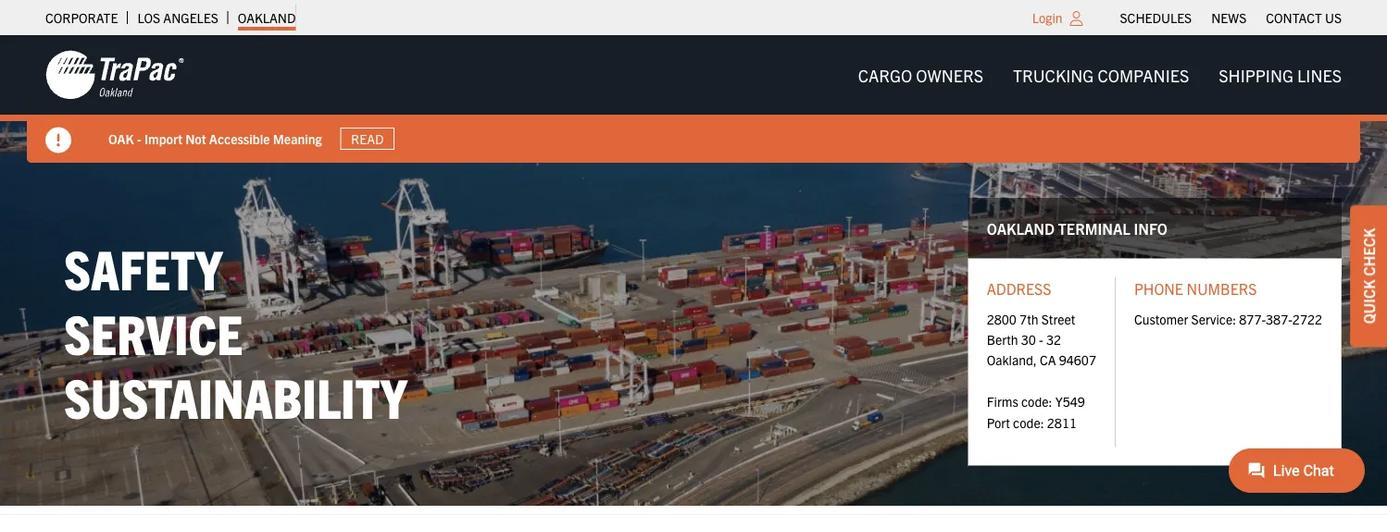 Task type: locate. For each thing, give the bounding box(es) containing it.
0 vertical spatial oakland
[[238, 9, 296, 26]]

877-
[[1239, 311, 1266, 327]]

phone numbers
[[1134, 280, 1257, 298]]

code:
[[1021, 394, 1053, 410], [1013, 414, 1044, 431]]

angeles
[[163, 9, 218, 26]]

news
[[1212, 9, 1247, 26]]

customer service: 877-387-2722
[[1134, 311, 1322, 327]]

firms code:  y549 port code:  2811
[[987, 394, 1085, 431]]

service
[[64, 298, 243, 366]]

banner
[[0, 35, 1387, 163]]

light image
[[1070, 11, 1083, 26]]

login
[[1032, 9, 1063, 26]]

1 vertical spatial menu bar
[[843, 56, 1357, 94]]

shipping
[[1219, 64, 1294, 85]]

1 vertical spatial -
[[1039, 331, 1044, 348]]

numbers
[[1187, 280, 1257, 298]]

1 horizontal spatial oakland
[[987, 219, 1055, 238]]

code: right port
[[1013, 414, 1044, 431]]

los angeles link
[[137, 5, 218, 31]]

us
[[1325, 9, 1342, 26]]

- right 30
[[1039, 331, 1044, 348]]

2800 7th street berth 30 - 32 oakland, ca 94607
[[987, 311, 1096, 369]]

0 vertical spatial -
[[137, 130, 141, 147]]

0 vertical spatial menu bar
[[1110, 5, 1352, 31]]

owners
[[916, 64, 984, 85]]

trucking companies
[[1013, 64, 1189, 85]]

read link
[[340, 128, 394, 150]]

schedules
[[1120, 9, 1192, 26]]

los angeles
[[137, 9, 218, 26]]

-
[[137, 130, 141, 147], [1039, 331, 1044, 348]]

contact us
[[1266, 9, 1342, 26]]

cargo owners
[[858, 64, 984, 85]]

oakland
[[238, 9, 296, 26], [987, 219, 1055, 238]]

terminal
[[1058, 219, 1131, 238]]

code: up 2811 on the bottom right of the page
[[1021, 394, 1053, 410]]

port
[[987, 414, 1010, 431]]

quick
[[1360, 280, 1378, 324]]

meaning
[[273, 130, 322, 147]]

2800
[[987, 311, 1017, 327]]

cargo
[[858, 64, 912, 85]]

login link
[[1032, 9, 1063, 26]]

1 vertical spatial oakland
[[987, 219, 1055, 238]]

oak
[[108, 130, 134, 147]]

- right oak
[[137, 130, 141, 147]]

news link
[[1212, 5, 1247, 31]]

oakland link
[[238, 5, 296, 31]]

oakland right angeles
[[238, 9, 296, 26]]

street
[[1042, 311, 1076, 327]]

menu bar containing schedules
[[1110, 5, 1352, 31]]

corporate link
[[45, 5, 118, 31]]

menu bar
[[1110, 5, 1352, 31], [843, 56, 1357, 94]]

menu bar containing cargo owners
[[843, 56, 1357, 94]]

menu bar down the light icon
[[843, 56, 1357, 94]]

oak - import not accessible meaning
[[108, 130, 322, 147]]

2811
[[1047, 414, 1077, 431]]

menu bar up shipping
[[1110, 5, 1352, 31]]

sustainability
[[64, 363, 407, 430]]

387-
[[1266, 311, 1293, 327]]

1 horizontal spatial -
[[1039, 331, 1044, 348]]

oakland up address
[[987, 219, 1055, 238]]

0 horizontal spatial oakland
[[238, 9, 296, 26]]

cargo owners link
[[843, 56, 998, 94]]



Task type: describe. For each thing, give the bounding box(es) containing it.
oakland terminal info
[[987, 219, 1168, 238]]

read
[[351, 131, 384, 147]]

service:
[[1192, 311, 1236, 327]]

solid image
[[45, 127, 71, 153]]

schedules link
[[1120, 5, 1192, 31]]

y549
[[1055, 394, 1085, 410]]

los
[[137, 9, 160, 26]]

32
[[1046, 331, 1061, 348]]

2722
[[1293, 311, 1322, 327]]

oakland for oakland terminal info
[[987, 219, 1055, 238]]

0 horizontal spatial -
[[137, 130, 141, 147]]

trucking companies link
[[998, 56, 1204, 94]]

contact
[[1266, 9, 1322, 26]]

check
[[1360, 228, 1378, 277]]

berth
[[987, 331, 1018, 348]]

shipping lines
[[1219, 64, 1342, 85]]

corporate
[[45, 9, 118, 26]]

0 vertical spatial code:
[[1021, 394, 1053, 410]]

quick check
[[1360, 228, 1378, 324]]

94607
[[1059, 352, 1096, 369]]

oakland image
[[45, 49, 184, 101]]

quick check link
[[1350, 205, 1387, 348]]

lines
[[1298, 64, 1342, 85]]

- inside 2800 7th street berth 30 - 32 oakland, ca 94607
[[1039, 331, 1044, 348]]

oakland,
[[987, 352, 1037, 369]]

not
[[185, 130, 206, 147]]

companies
[[1098, 64, 1189, 85]]

ca
[[1040, 352, 1056, 369]]

contact us link
[[1266, 5, 1342, 31]]

import
[[144, 130, 182, 147]]

firms
[[987, 394, 1018, 410]]

trucking
[[1013, 64, 1094, 85]]

address
[[987, 280, 1051, 298]]

info
[[1134, 219, 1168, 238]]

shipping lines link
[[1204, 56, 1357, 94]]

oakland for oakland
[[238, 9, 296, 26]]

accessible
[[209, 130, 270, 147]]

safety service sustainability
[[64, 234, 407, 430]]

phone
[[1134, 280, 1183, 298]]

30
[[1021, 331, 1036, 348]]

7th
[[1020, 311, 1039, 327]]

safety
[[64, 234, 223, 301]]

banner containing cargo owners
[[0, 35, 1387, 163]]

customer
[[1134, 311, 1189, 327]]

1 vertical spatial code:
[[1013, 414, 1044, 431]]



Task type: vqa. For each thing, say whether or not it's contained in the screenshot.
second Day from the bottom of the page
no



